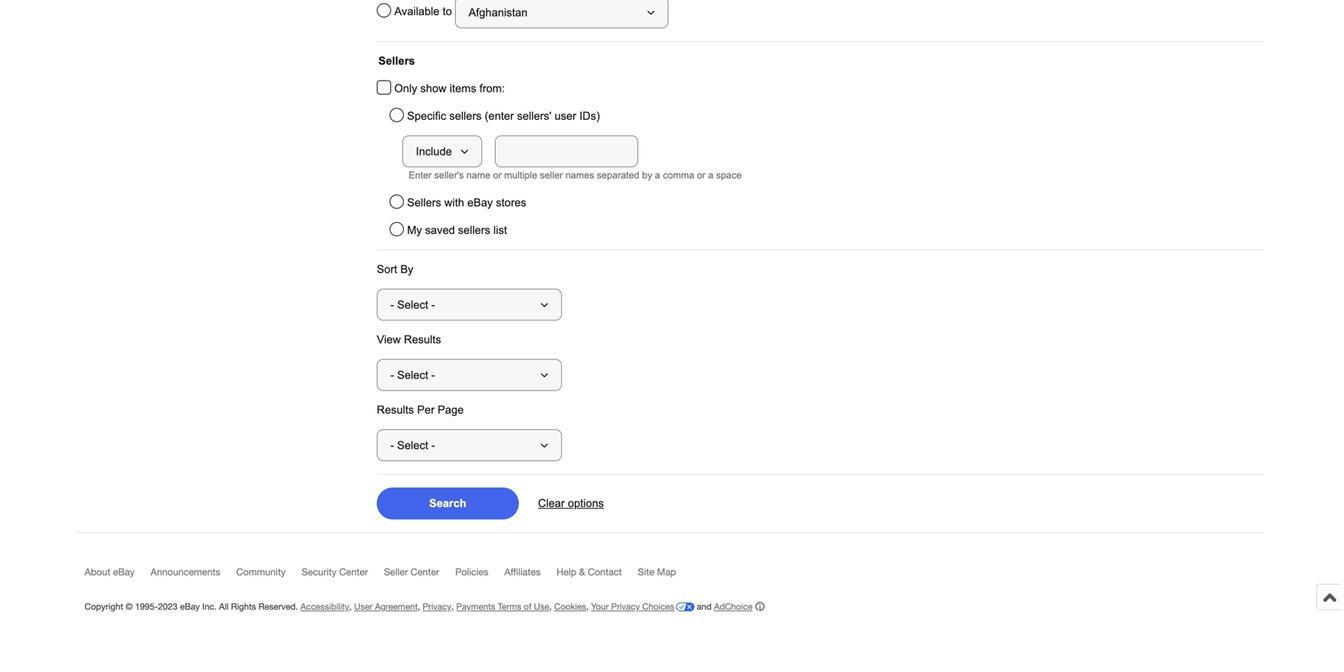 Task type: vqa. For each thing, say whether or not it's contained in the screenshot.
list
yes



Task type: describe. For each thing, give the bounding box(es) containing it.
choices
[[643, 601, 675, 612]]

use
[[534, 601, 550, 612]]

Seller ID text field
[[495, 135, 639, 167]]

1995-
[[135, 601, 158, 612]]

©
[[126, 601, 133, 612]]

1 vertical spatial results
[[377, 404, 414, 416]]

cookies
[[554, 601, 587, 612]]

center for seller center
[[411, 566, 440, 577]]

sellers for sellers with ebay stores
[[407, 196, 441, 209]]

help
[[557, 566, 577, 577]]

site
[[638, 566, 655, 577]]

2 a from the left
[[709, 170, 714, 180]]

security center
[[302, 566, 368, 577]]

about
[[85, 566, 110, 577]]

user
[[354, 601, 373, 612]]

announcements
[[151, 566, 220, 577]]

seller center link
[[384, 566, 455, 585]]

to
[[443, 5, 452, 18]]

seller's
[[434, 170, 464, 180]]

sellers with ebay stores
[[407, 196, 527, 209]]

search button
[[377, 488, 519, 520]]

sort
[[377, 263, 397, 276]]

0 vertical spatial ebay
[[468, 196, 493, 209]]

comma
[[663, 170, 695, 180]]

terms
[[498, 601, 522, 612]]

name
[[467, 170, 491, 180]]

only
[[395, 82, 418, 95]]

1 or from the left
[[493, 170, 502, 180]]

accessibility link
[[301, 601, 349, 612]]

center for security center
[[339, 566, 368, 577]]

ids)
[[580, 110, 600, 122]]

adchoice link
[[714, 601, 765, 612]]

map
[[657, 566, 676, 577]]

2 privacy from the left
[[611, 601, 640, 612]]

copyright
[[85, 601, 123, 612]]

affiliates link
[[505, 566, 557, 585]]

per
[[417, 404, 435, 416]]

clear options link
[[538, 497, 604, 510]]

user agreement link
[[354, 601, 418, 612]]

1 privacy from the left
[[423, 601, 452, 612]]

multiple
[[504, 170, 538, 180]]

with
[[445, 196, 464, 209]]

all
[[219, 601, 229, 612]]

sort by
[[377, 263, 414, 276]]

search
[[429, 497, 467, 510]]

from:
[[480, 82, 505, 95]]

site map link
[[638, 566, 692, 585]]

options
[[568, 497, 604, 510]]

ebay inside the about ebay link
[[113, 566, 135, 577]]

affiliates
[[505, 566, 541, 577]]

enter
[[409, 170, 432, 180]]

2 or from the left
[[697, 170, 706, 180]]

5 , from the left
[[587, 601, 589, 612]]

specific sellers (enter sellers' user ids)
[[407, 110, 600, 122]]

inc.
[[202, 601, 217, 612]]

my
[[407, 224, 422, 236]]

security center link
[[302, 566, 384, 585]]

sellers for sellers
[[379, 55, 415, 67]]

agreement
[[375, 601, 418, 612]]

view results
[[377, 333, 441, 346]]

my saved sellers list
[[407, 224, 507, 236]]

community link
[[236, 566, 302, 585]]

stores
[[496, 196, 527, 209]]

available to
[[395, 5, 455, 18]]

sellers'
[[517, 110, 552, 122]]

reserved.
[[259, 601, 298, 612]]

help & contact
[[557, 566, 622, 577]]

policies
[[455, 566, 489, 577]]

privacy link
[[423, 601, 452, 612]]

view
[[377, 333, 401, 346]]

cookies link
[[554, 601, 587, 612]]

about ebay link
[[85, 566, 151, 585]]

specific
[[407, 110, 446, 122]]

security
[[302, 566, 337, 577]]

rights
[[231, 601, 256, 612]]



Task type: locate. For each thing, give the bounding box(es) containing it.
seller center
[[384, 566, 440, 577]]

clear
[[538, 497, 565, 510]]

results right view
[[404, 333, 441, 346]]

announcements link
[[151, 566, 236, 585]]

, left payments
[[452, 601, 454, 612]]

available
[[395, 5, 440, 18]]

a right by
[[655, 170, 661, 180]]

enter seller's name or multiple seller names separated by a comma or a space
[[409, 170, 742, 180]]

sellers down enter
[[407, 196, 441, 209]]

accessibility
[[301, 601, 349, 612]]

0 vertical spatial results
[[404, 333, 441, 346]]

1 vertical spatial sellers
[[407, 196, 441, 209]]

space
[[716, 170, 742, 180]]

or right name
[[493, 170, 502, 180]]

user
[[555, 110, 577, 122]]

or
[[493, 170, 502, 180], [697, 170, 706, 180]]

ebay right about
[[113, 566, 135, 577]]

payments
[[457, 601, 496, 612]]

center
[[339, 566, 368, 577], [411, 566, 440, 577]]

0 horizontal spatial a
[[655, 170, 661, 180]]

payments terms of use link
[[457, 601, 550, 612]]

by
[[642, 170, 653, 180]]

3 , from the left
[[452, 601, 454, 612]]

privacy down seller center link
[[423, 601, 452, 612]]

4 , from the left
[[550, 601, 552, 612]]

copyright © 1995-2023 ebay inc. all rights reserved. accessibility , user agreement , privacy , payments terms of use , cookies , your privacy choices
[[85, 601, 675, 612]]

center right 'seller' at the bottom of page
[[411, 566, 440, 577]]

2023
[[158, 601, 178, 612]]

results left per
[[377, 404, 414, 416]]

list
[[494, 224, 507, 236]]

show
[[421, 82, 447, 95]]

sellers up 'only'
[[379, 55, 415, 67]]

2 vertical spatial ebay
[[180, 601, 200, 612]]

0 vertical spatial sellers
[[379, 55, 415, 67]]

ebay right with
[[468, 196, 493, 209]]

1 horizontal spatial center
[[411, 566, 440, 577]]

1 vertical spatial ebay
[[113, 566, 135, 577]]

only show items from:
[[395, 82, 505, 95]]

clear options
[[538, 497, 604, 510]]

or right comma
[[697, 170, 706, 180]]

0 horizontal spatial center
[[339, 566, 368, 577]]

page
[[438, 404, 464, 416]]

0 horizontal spatial privacy
[[423, 601, 452, 612]]

names
[[566, 170, 595, 180]]

results per page
[[377, 404, 464, 416]]

, left privacy link
[[418, 601, 420, 612]]

a
[[655, 170, 661, 180], [709, 170, 714, 180]]

2 center from the left
[[411, 566, 440, 577]]

a left space
[[709, 170, 714, 180]]

separated
[[597, 170, 640, 180]]

saved
[[425, 224, 455, 236]]

sellers
[[450, 110, 482, 122], [458, 224, 491, 236]]

of
[[524, 601, 532, 612]]

1 horizontal spatial ebay
[[180, 601, 200, 612]]

, left the user
[[349, 601, 352, 612]]

and
[[697, 601, 712, 612]]

about ebay
[[85, 566, 135, 577]]

,
[[349, 601, 352, 612], [418, 601, 420, 612], [452, 601, 454, 612], [550, 601, 552, 612], [587, 601, 589, 612]]

seller
[[540, 170, 563, 180]]

center right security at the bottom of page
[[339, 566, 368, 577]]

help & contact link
[[557, 566, 638, 585]]

(enter
[[485, 110, 514, 122]]

1 horizontal spatial or
[[697, 170, 706, 180]]

, left "cookies"
[[550, 601, 552, 612]]

items
[[450, 82, 477, 95]]

results
[[404, 333, 441, 346], [377, 404, 414, 416]]

1 horizontal spatial a
[[709, 170, 714, 180]]

0 vertical spatial sellers
[[450, 110, 482, 122]]

your privacy choices link
[[591, 601, 695, 612]]

0 horizontal spatial ebay
[[113, 566, 135, 577]]

privacy right the your on the bottom
[[611, 601, 640, 612]]

adchoice
[[714, 601, 753, 612]]

sellers
[[379, 55, 415, 67], [407, 196, 441, 209]]

&
[[579, 566, 585, 577]]

sellers down items
[[450, 110, 482, 122]]

your
[[591, 601, 609, 612]]

2 , from the left
[[418, 601, 420, 612]]

1 vertical spatial sellers
[[458, 224, 491, 236]]

by
[[401, 263, 414, 276]]

site map
[[638, 566, 676, 577]]

and adchoice
[[695, 601, 753, 612]]

ebay left inc.
[[180, 601, 200, 612]]

1 a from the left
[[655, 170, 661, 180]]

1 , from the left
[[349, 601, 352, 612]]

sellers left list
[[458, 224, 491, 236]]

community
[[236, 566, 286, 577]]

0 horizontal spatial or
[[493, 170, 502, 180]]

, left the your on the bottom
[[587, 601, 589, 612]]

1 center from the left
[[339, 566, 368, 577]]

contact
[[588, 566, 622, 577]]

privacy
[[423, 601, 452, 612], [611, 601, 640, 612]]

2 horizontal spatial ebay
[[468, 196, 493, 209]]

policies link
[[455, 566, 505, 585]]

1 horizontal spatial privacy
[[611, 601, 640, 612]]

seller
[[384, 566, 408, 577]]



